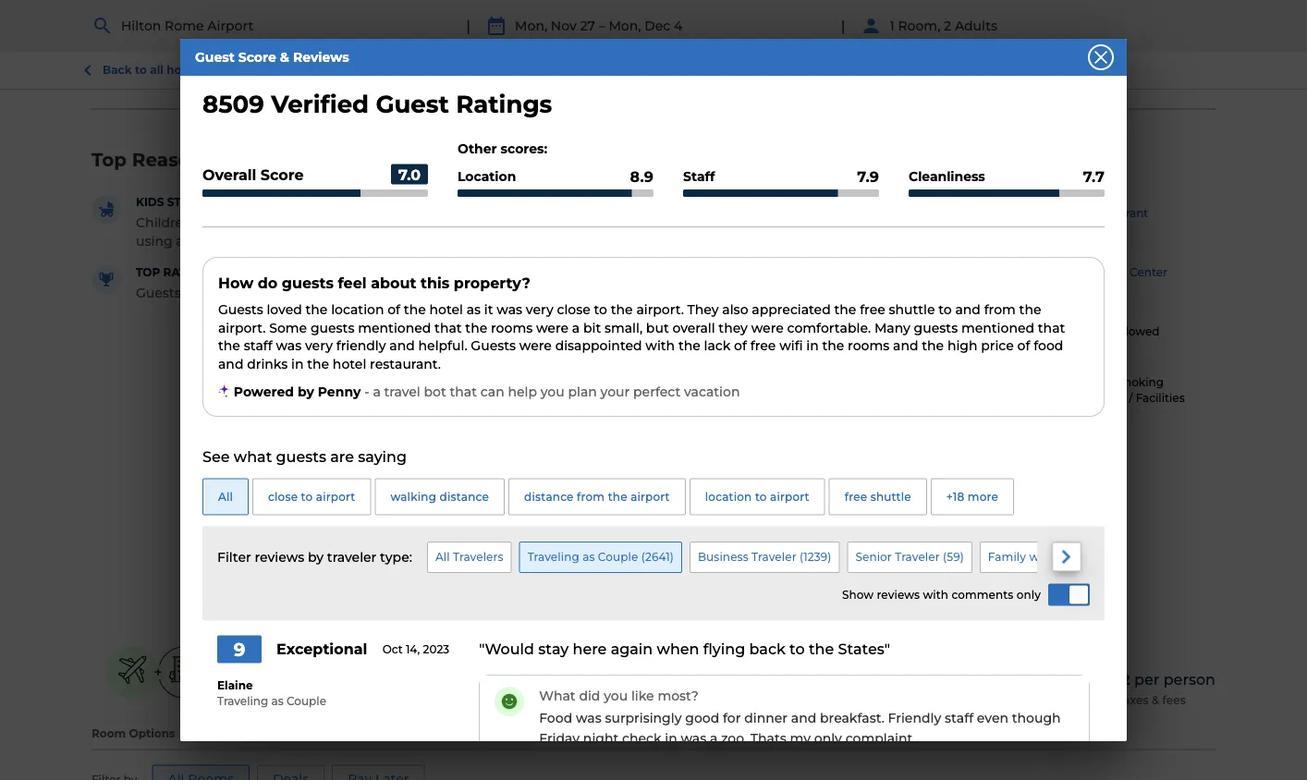 Task type: locate. For each thing, give the bounding box(es) containing it.
cleanliness
[[909, 169, 985, 184]]

reviews inside button
[[577, 18, 631, 33]]

your for 2nd choose your room button
[[1124, 56, 1155, 72]]

hotel up overview
[[139, 1, 179, 15]]

location up loved
[[239, 285, 292, 301]]

top left "reasons"
[[92, 148, 127, 170]]

vacation
[[684, 383, 740, 399]]

flight
[[1177, 17, 1216, 33]]

shuttle
[[889, 302, 935, 317], [871, 490, 911, 504]]

person right 1212
[[1078, 17, 1124, 33]]

0 horizontal spatial 7.7
[[791, 195, 810, 211]]

verified down travelers
[[495, 564, 546, 580]]

guest for guest rating
[[547, 148, 604, 170]]

airport for walking distance to airport (in 10 reviews)
[[652, 490, 698, 506]]

guests inside button
[[669, 564, 713, 580]]

with down but
[[646, 338, 675, 354]]

family
[[988, 550, 1026, 564]]

bundle up select
[[239, 653, 282, 664]]

1 vertical spatial reviews
[[877, 588, 920, 601]]

travel bot logo image
[[218, 383, 230, 398]]

a left bit on the top of the page
[[572, 320, 580, 336]]

reviews
[[577, 18, 631, 33], [293, 49, 349, 65]]

hotel for star
[[139, 1, 179, 15]]

( right young
[[1150, 550, 1153, 564]]

traveler for business traveler
[[752, 550, 797, 564]]

1 vertical spatial children
[[1098, 550, 1146, 564]]

0 vertical spatial location
[[239, 285, 292, 301]]

airport
[[604, 421, 650, 436], [652, 490, 698, 506], [316, 490, 355, 504], [631, 490, 670, 504], [770, 490, 810, 504]]

8509 verified guest ratings
[[202, 90, 552, 119]]

by left traveler on the bottom of page
[[308, 549, 324, 565]]

1 horizontal spatial as
[[467, 302, 481, 317]]

and inside what did you like most? food was surprisingly good for dinner and breakfast. friendly staff even though friday night check in was a zoo. thats my only complaint
[[791, 711, 817, 726]]

airport for very close to airport
[[604, 421, 650, 436]]

reviews) inside ). (in 2 reviews)
[[610, 466, 657, 480]]

0 vertical spatial airport
[[207, 18, 254, 33]]

).
[[573, 464, 580, 480]]

1 ( from the left
[[641, 550, 645, 564]]

0 vertical spatial guests
[[136, 285, 181, 301]]

for inside the kids stay free children 3 and under stay for free when using an available crib
[[308, 215, 326, 230]]

staff
[[244, 338, 272, 354], [945, 711, 974, 726]]

score
[[238, 49, 276, 65], [261, 166, 304, 184]]

0 vertical spatial 8509
[[202, 90, 264, 119]]

free inside the kids stay free children 3 and under stay for free when using an available crib
[[330, 215, 356, 230]]

room
[[1159, 17, 1199, 33], [1159, 56, 1199, 72], [730, 63, 764, 77], [92, 727, 126, 741]]

guests loved the location of the hotel as it was very close to the airport. they also appreciated the free shuttle to and from the airport. some guests mentioned that the rooms were a bit small, but overall they were comfortable. many guests mentioned that the staff was very friendly and helpful. guests were disappointed with the lack of free wifi in the rooms and the high price of food and drinks in the hotel restaurant.
[[218, 302, 1065, 372]]

guests inside "top rated location guests rate the location 8.9/10"
[[136, 285, 181, 301]]

comments
[[952, 588, 1014, 601]]

type:
[[380, 549, 412, 565]]

1 vertical spatial 7.7
[[791, 195, 810, 211]]

very
[[515, 421, 544, 436]]

you inside what did you like most? food was surprisingly good for dinner and breakfast. friendly staff even though friday night check in was a zoo. thats my only complaint
[[604, 688, 628, 703]]

a inside the guests loved the location of the hotel as it was very close to the airport. they also appreciated the free shuttle to and from the airport. some guests mentioned that the rooms were a bit small, but overall they were comfortable. many guests mentioned that the staff was very friendly and helpful. guests were disappointed with the lack of free wifi in the rooms and the high price of food and drinks in the hotel restaurant.
[[572, 320, 580, 336]]

hotel left flight
[[1127, 17, 1163, 33]]

score for other scores:
[[261, 166, 304, 184]]

view map button
[[529, 29, 604, 44]]

overview & photos
[[115, 18, 238, 33]]

hotel
[[420, 61, 449, 74], [429, 302, 463, 317], [333, 356, 366, 372], [323, 673, 363, 691]]

per up the taxes
[[1134, 671, 1160, 689]]

flight,
[[1079, 693, 1116, 707]]

0 horizontal spatial stay
[[278, 215, 305, 230]]

1 traveler from the left
[[752, 550, 797, 564]]

your for first choose your room button from the top
[[1124, 17, 1155, 33]]

bundle inside "bundle price: $1212 per person includes hotel + flight, taxes & fees"
[[984, 671, 1040, 689]]

traveler left 1239
[[752, 550, 797, 564]]

guests down "business"
[[669, 564, 713, 580]]

0 vertical spatial score
[[238, 49, 276, 65]]

are
[[316, 61, 333, 74], [330, 448, 354, 466]]

the left 'states"'
[[809, 640, 834, 658]]

0 vertical spatial couple
[[598, 550, 638, 564]]

walking inside walking distance
[[704, 446, 758, 462]]

10
[[722, 492, 734, 505]]

airport up high
[[914, 324, 954, 338]]

0 horizontal spatial reviews
[[293, 49, 349, 65]]

close inside the guests loved the location of the hotel as it was very close to the airport. they also appreciated the free shuttle to and from the airport. some guests mentioned that the rooms were a bit small, but overall they were comfortable. many guests mentioned that the staff was very friendly and helpful. guests were disappointed with the lack of free wifi in the rooms and the high price of food and drinks in the hotel restaurant.
[[557, 302, 591, 317]]

choose your room for first choose your room button from the top
[[1070, 17, 1199, 33]]

mentioned
[[358, 320, 431, 336], [961, 320, 1035, 336]]

0 vertical spatial hotel
[[139, 1, 179, 15]]

restaurant(s) amenity image
[[1044, 196, 1077, 230]]

with inside the guests loved the location of the hotel as it was very close to the airport. they also appreciated the free shuttle to and from the airport. some guests mentioned that the rooms were a bit small, but overall they were comfortable. many guests mentioned that the staff was very friendly and helpful. guests were disappointed with the lack of free wifi in the rooms and the high price of food and drinks in the hotel restaurant.
[[646, 338, 675, 354]]

when inside the kids stay free children 3 and under stay for free when using an available crib
[[359, 215, 396, 230]]

rooms down many
[[848, 338, 890, 354]]

1 horizontal spatial mon,
[[609, 18, 641, 33]]

distance
[[515, 464, 573, 480], [573, 490, 631, 506], [440, 490, 489, 504], [524, 490, 574, 504]]

are left saying
[[330, 448, 354, 466]]

0 horizontal spatial walking
[[391, 490, 436, 504]]

1 horizontal spatial per
[[1134, 671, 1160, 689]]

1 vertical spatial 2
[[601, 466, 607, 480]]

0 horizontal spatial walking distance
[[391, 490, 489, 504]]

7.0 right other
[[504, 148, 531, 170]]

pets allowed
[[1087, 324, 1160, 338]]

though
[[1012, 711, 1061, 726]]

powered
[[234, 383, 294, 399]]

1 horizontal spatial airport
[[914, 324, 954, 338]]

check
[[622, 731, 662, 747]]

traveling inside elaine traveling as couple
[[217, 695, 268, 708]]

7.7 up the restaurant button
[[1083, 167, 1105, 185]]

1 vertical spatial this
[[421, 274, 450, 292]]

0 vertical spatial rooms
[[285, 18, 331, 33]]

distance down ).
[[524, 490, 574, 504]]

as up verified ratings from 8509 guests
[[583, 550, 595, 564]]

0 vertical spatial staff
[[244, 338, 272, 354]]

0 vertical spatial choose your room button
[[1054, 6, 1216, 43]]

the down "it" on the top left of page
[[465, 320, 487, 336]]

reviews for show
[[877, 588, 920, 601]]

this for property?
[[421, 274, 450, 292]]

appreciated
[[752, 302, 831, 317]]

perfect
[[633, 383, 681, 399]]

close up bit on the top of the page
[[557, 302, 591, 317]]

0 vertical spatial only
[[1017, 588, 1041, 601]]

7.9 for staff
[[791, 239, 810, 255]]

0 horizontal spatial location
[[239, 285, 292, 301]]

price
[[981, 338, 1014, 354]]

1 top from the left
[[92, 148, 127, 170]]

0 vertical spatial in
[[806, 338, 819, 354]]

rooms up people
[[285, 18, 331, 33]]

stay inside the kids stay free children 3 and under stay for free when using an available crib
[[278, 215, 305, 230]]

for up "zoo."
[[723, 711, 741, 726]]

guest score & reviews
[[195, 49, 349, 65]]

0 horizontal spatial your
[[284, 673, 319, 691]]

| left about
[[466, 16, 471, 34]]

in right wifi
[[806, 338, 819, 354]]

hotel right at
[[420, 61, 449, 74]]

includes
[[984, 693, 1033, 707]]

1 horizontal spatial verified
[[495, 564, 546, 580]]

traveling up ratings
[[528, 550, 579, 564]]

1 vertical spatial with
[[1029, 550, 1055, 564]]

all for all travelers
[[435, 550, 450, 564]]

indoor pool amenity image
[[872, 196, 905, 230]]

verified ratings from 8509 guests
[[495, 564, 713, 580]]

all inside button
[[435, 550, 450, 564]]

0 vertical spatial person
[[1078, 17, 1124, 33]]

as left "it" on the top left of page
[[467, 302, 481, 317]]

book
[[243, 148, 294, 170]]

(in inside walking distance to airport (in 10 reviews)
[[705, 492, 719, 505]]

1 | from the left
[[466, 16, 471, 34]]

1 horizontal spatial hotel
[[1036, 693, 1067, 707]]

2 inside ). (in 2 reviews)
[[601, 466, 607, 480]]

location
[[458, 169, 516, 184]]

to left the book
[[218, 148, 238, 170]]

very down some at the top left
[[305, 338, 333, 354]]

0 horizontal spatial of
[[388, 302, 400, 317]]

and up the "travel bot logo"
[[218, 356, 244, 372]]

location up "business"
[[705, 490, 752, 504]]

1 vertical spatial choose your room button
[[1054, 46, 1216, 83]]

verified ratings from 8509 guests button
[[495, 563, 713, 582]]

with down 59
[[923, 588, 949, 601]]

hotel
[[139, 1, 179, 15], [1127, 17, 1163, 33], [1036, 693, 1067, 707]]

close
[[557, 302, 591, 317], [548, 421, 583, 436], [268, 490, 298, 504]]

children for (
[[1098, 550, 1146, 564]]

family with young children ( 2174 )
[[988, 550, 1181, 564]]

7.7 left indoor pool amenity icon
[[791, 195, 810, 211]]

0 horizontal spatial verified
[[271, 90, 369, 119]]

drinks
[[247, 356, 288, 372]]

children left 2174
[[1098, 550, 1146, 564]]

0 horizontal spatial |
[[466, 16, 471, 34]]

( up verified ratings from 8509 guests
[[641, 550, 645, 564]]

your down the save
[[284, 673, 319, 691]]

hilton rome airport
[[121, 18, 254, 33]]

+ down the price:
[[1070, 693, 1076, 707]]

as inside the guests loved the location of the hotel as it was very close to the airport. they also appreciated the free shuttle to and from the airport. some guests mentioned that the rooms were a bit small, but overall they were comfortable. many guests mentioned that the staff was very friendly and helpful. guests were disappointed with the lack of free wifi in the rooms and the high price of food and drinks in the hotel restaurant.
[[467, 302, 481, 317]]

0 horizontal spatial couple
[[287, 695, 326, 708]]

( up 'show reviews with comments only'
[[943, 550, 947, 564]]

also
[[722, 302, 748, 317]]

0 vertical spatial amenities
[[377, 18, 444, 33]]

location inside the guests loved the location of the hotel as it was very close to the airport. they also appreciated the free shuttle to and from the airport. some guests mentioned that the rooms were a bit small, but overall they were comfortable. many guests mentioned that the staff was very friendly and helpful. guests were disappointed with the lack of free wifi in the rooms and the high price of food and drinks in the hotel restaurant.
[[331, 302, 384, 317]]

friendly
[[888, 711, 941, 726]]

0 vertical spatial traveling
[[528, 550, 579, 564]]

reviews for filter
[[255, 549, 304, 565]]

very right "it" on the top left of page
[[526, 302, 554, 317]]

bundle for price:
[[984, 671, 1040, 689]]

8509 down sustainable
[[202, 90, 264, 119]]

pets
[[1087, 324, 1111, 338]]

from inside button
[[598, 564, 630, 580]]

staff up drinks
[[244, 338, 272, 354]]

1 horizontal spatial in
[[665, 731, 677, 747]]

you right did at the bottom left
[[604, 688, 628, 703]]

airport shuttle
[[914, 324, 998, 338]]

filter by amenity region
[[92, 765, 432, 780]]

& left "photos"
[[180, 18, 189, 33]]

0 horizontal spatial (in
[[584, 466, 598, 480]]

rooms
[[285, 18, 331, 33], [1087, 391, 1126, 405]]

a left "zoo."
[[710, 731, 718, 747]]

airport
[[207, 18, 254, 33], [914, 324, 954, 338]]

|
[[466, 16, 471, 34], [841, 16, 845, 34]]

0 vertical spatial stay
[[278, 215, 305, 230]]

traveler
[[327, 549, 377, 565]]

1 vertical spatial from
[[577, 490, 605, 504]]

2 horizontal spatial +
[[1166, 17, 1174, 33]]

how
[[218, 274, 253, 292]]

in inside what did you like most? food was surprisingly good for dinner and breakfast. friendly staff even though friday night check in was a zoo. thats my only complaint
[[665, 731, 677, 747]]

to down ). (in 2 reviews)
[[635, 490, 648, 506]]

amenities inside button
[[377, 18, 444, 33]]

hilton
[[121, 18, 161, 33]]

top for top reasons to book
[[92, 148, 127, 170]]

7.0
[[504, 148, 531, 170], [398, 166, 421, 184]]

the right the rate
[[213, 285, 235, 301]]

airport down see what guests are saying
[[316, 490, 355, 504]]

1 vertical spatial reviews)
[[737, 492, 783, 505]]

2 horizontal spatial guest
[[547, 148, 604, 170]]

mon,
[[515, 18, 547, 33], [609, 18, 641, 33]]

elaine
[[217, 679, 253, 692]]

8509 inside button
[[633, 564, 666, 580]]

1 horizontal spatial traveler
[[895, 550, 940, 564]]

0 vertical spatial this
[[396, 61, 417, 74]]

your left flight
[[1124, 17, 1155, 33]]

can
[[480, 383, 504, 399]]

that
[[435, 320, 462, 336], [1038, 320, 1065, 336], [450, 383, 477, 399]]

2 traveler from the left
[[895, 550, 940, 564]]

1 vertical spatial airport.
[[218, 320, 266, 336]]

shuttle up many
[[889, 302, 935, 317]]

0 vertical spatial reviews
[[255, 549, 304, 565]]

amenities
[[377, 18, 444, 33], [910, 148, 1009, 170]]

comfortable.
[[787, 320, 871, 336]]

1 vertical spatial score
[[261, 166, 304, 184]]

verified down people
[[271, 90, 369, 119]]

the inside "top rated location guests rate the location 8.9/10"
[[213, 285, 235, 301]]

1 horizontal spatial you
[[604, 688, 628, 703]]

1 horizontal spatial for
[[723, 711, 741, 726]]

with
[[646, 338, 675, 354], [1029, 550, 1055, 564], [923, 588, 949, 601]]

reviews) right 10
[[737, 492, 783, 505]]

0 horizontal spatial when
[[359, 215, 396, 230]]

a right "-"
[[373, 383, 381, 399]]

2 for reviews)
[[601, 466, 607, 480]]

0 vertical spatial reviews)
[[610, 466, 657, 480]]

to left all
[[135, 63, 147, 77]]

distance from the airport
[[524, 490, 670, 504]]

+
[[1166, 17, 1174, 33], [154, 663, 162, 681], [1070, 693, 1076, 707]]

what
[[234, 448, 272, 466]]

1 horizontal spatial top
[[870, 148, 905, 170]]

friday
[[539, 731, 580, 747]]

walking distance up walking distance to airport (in 10 reviews)
[[515, 446, 758, 480]]

rooms
[[491, 320, 533, 336], [848, 338, 890, 354]]

bit
[[583, 320, 601, 336]]

save
[[295, 653, 322, 664]]

tab list
[[92, 0, 729, 50]]

0 horizontal spatial traveler
[[752, 550, 797, 564]]

| for 1 room, 2 adults
[[841, 16, 845, 34]]

1 horizontal spatial children
[[1098, 550, 1146, 564]]

your right the plan
[[601, 383, 630, 399]]

location to airport
[[705, 490, 810, 504]]

choose your room for 2nd choose your room button
[[1070, 56, 1199, 72]]

1 horizontal spatial walking distance
[[515, 446, 758, 480]]

the down about
[[404, 302, 426, 317]]

0 horizontal spatial location
[[206, 266, 267, 279]]

0 horizontal spatial amenities
[[377, 18, 444, 33]]

about
[[371, 274, 416, 292]]

mon, left 'nov'
[[515, 18, 547, 33]]

| for mon, nov 27 – mon, dec 4
[[466, 16, 471, 34]]

was down good
[[681, 731, 707, 747]]

rooms down the non
[[1087, 391, 1126, 405]]

verified
[[271, 90, 369, 119], [495, 564, 546, 580]]

but
[[646, 320, 669, 336]]

bundle inside bundle & save select your hotel
[[239, 653, 282, 664]]

1 ) from the left
[[670, 550, 674, 564]]

friendly
[[336, 338, 386, 354]]

by left penny on the left of the page
[[298, 383, 314, 399]]

cleanliness
[[495, 197, 576, 210]]

0 horizontal spatial as
[[271, 695, 284, 708]]

0 vertical spatial a
[[572, 320, 580, 336]]

1 vertical spatial bundle
[[984, 671, 1040, 689]]

& inside "bundle price: $1212 per person includes hotel + flight, taxes & fees"
[[1152, 693, 1159, 707]]

0 vertical spatial are
[[316, 61, 333, 74]]

0 vertical spatial shuttle
[[889, 302, 935, 317]]

8509
[[202, 90, 264, 119], [633, 564, 666, 580]]

rooms inside non smoking rooms / facilities
[[1087, 391, 1126, 405]]

2 ( from the left
[[800, 550, 804, 564]]

overview & photos button
[[92, 1, 260, 50]]

kids stay free children 3 and under stay for free when using an available crib
[[136, 195, 396, 248]]

0 vertical spatial as
[[467, 302, 481, 317]]

7.9 up indoor pool amenity icon
[[857, 167, 879, 185]]

bundle for &
[[239, 653, 282, 664]]

shuttle up senior
[[871, 490, 911, 504]]

from down traveling as couple ( 2641 ) at the bottom
[[598, 564, 630, 580]]

walking
[[704, 446, 758, 462], [391, 490, 436, 504]]

1 vertical spatial only
[[814, 731, 842, 747]]

2 | from the left
[[841, 16, 845, 34]]

when left the flying
[[657, 640, 699, 658]]

score for 8509
[[238, 49, 276, 65]]

staff
[[495, 241, 532, 254]]

was
[[497, 302, 522, 317], [276, 338, 302, 354], [576, 711, 602, 726], [681, 731, 707, 747]]

as inside elaine traveling as couple
[[271, 695, 284, 708]]

2 top from the left
[[870, 148, 905, 170]]

0 horizontal spatial map
[[579, 29, 604, 43]]

to right 10
[[755, 490, 767, 504]]

breakfast.
[[820, 711, 885, 726]]

1 vertical spatial location
[[495, 285, 556, 298]]

top amenities
[[870, 148, 1009, 170]]

traveler left 59
[[895, 550, 940, 564]]

for inside what did you like most? food was surprisingly good for dinner and breakfast. friendly staff even though friday night check in was a zoo. thats my only complaint
[[723, 711, 741, 726]]

2 mentioned from the left
[[961, 320, 1035, 336]]

top for top amenities
[[870, 148, 905, 170]]

children inside the kids stay free children 3 and under stay for free when using an available crib
[[136, 215, 192, 230]]

restaurant.
[[370, 356, 441, 372]]

0 vertical spatial guest
[[195, 49, 235, 65]]

couple up verified ratings from 8509 guests
[[598, 550, 638, 564]]

to up bit on the top of the page
[[594, 302, 607, 317]]

0 horizontal spatial reviews)
[[610, 466, 657, 480]]

overall
[[672, 320, 715, 336]]

airport right 10
[[770, 490, 810, 504]]

of down about
[[388, 302, 400, 317]]

2 horizontal spatial hotel
[[1127, 17, 1163, 33]]

2 horizontal spatial guests
[[471, 338, 516, 354]]

0 horizontal spatial only
[[814, 731, 842, 747]]

airport. up but
[[636, 302, 684, 317]]

0 vertical spatial reviews
[[577, 18, 631, 33]]

(in
[[584, 466, 598, 480], [705, 492, 719, 505]]

guests up close to airport
[[276, 448, 326, 466]]

1 horizontal spatial 7.9
[[857, 167, 879, 185]]

location inside "top rated location guests rate the location 8.9/10"
[[239, 285, 292, 301]]

rooms inside rooms button
[[285, 18, 331, 33]]

0 horizontal spatial guests
[[136, 285, 181, 301]]

2 vertical spatial from
[[598, 564, 630, 580]]

0 horizontal spatial +
[[154, 663, 162, 681]]

free
[[199, 195, 229, 209]]

close down see what guests are saying
[[268, 490, 298, 504]]

to inside 'button'
[[135, 63, 147, 77]]

0 vertical spatial airport.
[[636, 302, 684, 317]]

all down see on the left bottom of page
[[218, 490, 233, 504]]

for
[[308, 215, 326, 230], [723, 711, 741, 726]]

oct 14, 2023
[[382, 643, 449, 656]]

1 horizontal spatial |
[[841, 16, 845, 34]]

guest for guest score & reviews
[[195, 49, 235, 65]]

2 vertical spatial location
[[705, 490, 752, 504]]

7.0 left location
[[398, 166, 421, 184]]

2 vertical spatial guests
[[471, 338, 516, 354]]

1 horizontal spatial (in
[[705, 492, 719, 505]]

with left young
[[1029, 550, 1055, 564]]



Task type: describe. For each thing, give the bounding box(es) containing it.
1 choose your room button from the top
[[1054, 6, 1216, 43]]

1 mentioned from the left
[[358, 320, 431, 336]]

nov
[[551, 18, 577, 33]]

2 horizontal spatial of
[[1017, 338, 1030, 354]]

travel sustainable
[[113, 61, 249, 74]]

feel
[[338, 274, 367, 292]]

1 vertical spatial airport
[[914, 324, 954, 338]]

help
[[508, 383, 537, 399]]

traveling as couple ( 2641 )
[[528, 550, 674, 564]]

1 vertical spatial shuttle
[[871, 490, 911, 504]]

4-star hotel
[[92, 1, 179, 15]]

1 vertical spatial are
[[330, 448, 354, 466]]

reviews) inside walking distance to airport (in 10 reviews)
[[737, 492, 783, 505]]

to right back
[[790, 640, 805, 658]]

0 horizontal spatial 7.0
[[398, 166, 421, 184]]

back
[[749, 640, 786, 658]]

1 horizontal spatial map
[[677, 18, 706, 33]]

1 vertical spatial guests
[[218, 302, 263, 317]]

(in inside ). (in 2 reviews)
[[584, 466, 598, 480]]

choose for first choose your room button from the top
[[1070, 17, 1121, 33]]

top reasons to book
[[92, 148, 294, 170]]

1 horizontal spatial very
[[526, 302, 554, 317]]

& inside overview & photos button
[[180, 18, 189, 33]]

overview
[[115, 18, 176, 33]]

per person hotel + flight
[[1053, 17, 1216, 33]]

other scores:
[[458, 141, 547, 157]]

shuttle
[[957, 324, 998, 338]]

2 for adults
[[944, 18, 951, 33]]

1 horizontal spatial traveling
[[528, 550, 579, 564]]

options
[[129, 727, 175, 741]]

surprisingly
[[605, 711, 682, 726]]

this for hotel
[[396, 61, 417, 74]]

was down some at the top left
[[276, 338, 302, 354]]

young
[[1058, 550, 1095, 564]]

the up comfortable.
[[834, 302, 856, 317]]

3 ( from the left
[[943, 550, 947, 564]]

ratings
[[456, 90, 552, 119]]

photos
[[192, 18, 238, 33]]

your down map button
[[700, 63, 726, 77]]

only inside what did you like most? food was surprisingly good for dinner and breakfast. friendly staff even though friday night check in was a zoo. thats my only complaint
[[814, 731, 842, 747]]

choose for 2nd choose your room button
[[1070, 56, 1121, 72]]

1
[[890, 18, 895, 33]]

0 horizontal spatial person
[[1078, 17, 1124, 33]]

and up shuttle on the top of the page
[[955, 302, 981, 317]]

& inside bundle & save select your hotel
[[285, 653, 292, 664]]

2 vertical spatial close
[[268, 490, 298, 504]]

bot
[[424, 383, 446, 399]]

hotel inside "bundle price: $1212 per person includes hotel + flight, taxes & fees"
[[1036, 693, 1067, 707]]

1 horizontal spatial $
[[994, 13, 1001, 26]]

-
[[364, 383, 369, 399]]

distance up walking
[[515, 464, 573, 480]]

location inside "top rated location guests rate the location 8.9/10"
[[206, 266, 267, 279]]

choose down the '4'
[[654, 63, 697, 77]]

1 vertical spatial a
[[373, 383, 381, 399]]

verified inside verified ratings from 8509 guests button
[[495, 564, 546, 580]]

see
[[202, 448, 230, 466]]

many
[[874, 320, 910, 336]]

1 room, 2 adults
[[890, 18, 997, 33]]

staff inside the guests loved the location of the hotel as it was very close to the airport. they also appreciated the free shuttle to and from the airport. some guests mentioned that the rooms were a bit small, but overall they were comfortable. many guests mentioned that the staff was very friendly and helpful. guests were disappointed with the lack of free wifi in the rooms and the high price of food and drinks in the hotel restaurant.
[[244, 338, 272, 354]]

the down ). (in 2 reviews)
[[608, 490, 627, 504]]

plan
[[568, 383, 597, 399]]

7.7 for cleanliness
[[791, 195, 810, 211]]

person inside "bundle price: $1212 per person includes hotel + flight, taxes & fees"
[[1164, 671, 1216, 689]]

guests up high
[[914, 320, 958, 336]]

8.9
[[630, 167, 654, 185]]

and down many
[[893, 338, 918, 354]]

0 horizontal spatial very
[[305, 338, 333, 354]]

free up many
[[860, 302, 885, 317]]

very close to airport
[[515, 421, 650, 436]]

map button
[[655, 1, 728, 50]]

and up restaurant.
[[390, 338, 415, 354]]

guests up loved
[[282, 274, 334, 292]]

all travelers
[[435, 550, 503, 564]]

+ inside "bundle price: $1212 per person includes hotel + flight, taxes & fees"
[[1070, 693, 1076, 707]]

small,
[[605, 320, 643, 336]]

zoo.
[[721, 731, 747, 747]]

top
[[136, 266, 160, 279]]

saying
[[358, 448, 407, 466]]

1 vertical spatial walking
[[391, 490, 436, 504]]

elaine traveling as couple
[[217, 679, 326, 708]]

amenities button
[[355, 1, 466, 50]]

1 vertical spatial close
[[548, 421, 583, 436]]

shuttle inside the guests loved the location of the hotel as it was very close to the airport. they also appreciated the free shuttle to and from the airport. some guests mentioned that the rooms were a bit small, but overall they were comfortable. many guests mentioned that the staff was very friendly and helpful. guests were disappointed with the lack of free wifi in the rooms and the high price of food and drinks in the hotel restaurant.
[[889, 302, 935, 317]]

reasons
[[132, 148, 213, 170]]

night
[[583, 731, 619, 747]]

guest rating
[[547, 148, 673, 170]]

states"
[[838, 640, 890, 658]]

0 vertical spatial by
[[298, 383, 314, 399]]

0 vertical spatial verified
[[271, 90, 369, 119]]

dinner
[[744, 711, 788, 726]]

4-
[[92, 1, 104, 15]]

were left bit on the top of the page
[[536, 320, 569, 336]]

how do guests feel about this property?
[[218, 274, 530, 292]]

and inside the kids stay free children 3 and under stay for free when using an available crib
[[206, 215, 232, 230]]

the down overall
[[678, 338, 701, 354]]

that right the bot
[[450, 383, 477, 399]]

7.9 for staff
[[857, 167, 879, 185]]

hotel inside bundle & save select your hotel
[[323, 673, 363, 691]]

0 vertical spatial you
[[541, 383, 565, 399]]

sustainable
[[164, 61, 249, 74]]

+18 more
[[947, 490, 998, 504]]

price:
[[1044, 671, 1088, 689]]

1 horizontal spatial airport.
[[636, 302, 684, 317]]

crib
[[257, 233, 282, 248]]

hotel down friendly
[[333, 356, 366, 372]]

1 vertical spatial rooms
[[848, 338, 890, 354]]

0 vertical spatial your
[[601, 383, 630, 399]]

did
[[579, 688, 600, 703]]

& right "5"
[[280, 49, 289, 65]]

1 vertical spatial by
[[308, 549, 324, 565]]

were up help
[[519, 338, 552, 354]]

distance down ). (in 2 reviews)
[[573, 490, 631, 506]]

0 vertical spatial rooms
[[491, 320, 533, 336]]

2 ) from the left
[[828, 550, 831, 564]]

back to all hotels button
[[77, 59, 203, 81]]

fitness center button
[[1042, 254, 1192, 291]]

tab list containing overview & photos
[[92, 0, 729, 50]]

that up helpful.
[[435, 320, 462, 336]]

distance up all travelers
[[440, 490, 489, 504]]

4 ) from the left
[[1178, 550, 1181, 564]]

the down airport shuttle
[[922, 338, 944, 354]]

were up wifi
[[751, 320, 784, 336]]

3 ) from the left
[[960, 550, 964, 564]]

helpful.
[[418, 338, 467, 354]]

loved
[[267, 302, 302, 317]]

all travelers button
[[427, 541, 512, 573]]

all for all
[[218, 490, 233, 504]]

staff inside what did you like most? food was surprisingly good for dinner and breakfast. friendly staff even though friday night check in was a zoo. thats my only complaint
[[945, 711, 974, 726]]

was right "it" on the top left of page
[[497, 302, 522, 317]]

bundle & save select your hotel
[[232, 653, 363, 691]]

even
[[977, 711, 1009, 726]]

0 vertical spatial walking distance
[[515, 446, 758, 480]]

the up small,
[[611, 302, 633, 317]]

1 vertical spatial when
[[657, 640, 699, 658]]

view map
[[547, 29, 604, 43]]

powered by penny - a travel bot that can help you plan your perfect vacation
[[234, 383, 740, 399]]

$1212
[[1092, 671, 1130, 689]]

0 horizontal spatial $
[[960, 21, 965, 29]]

from inside the guests loved the location of the hotel as it was very close to the airport. they also appreciated the free shuttle to and from the airport. some guests mentioned that the rooms were a bit small, but overall they were comfortable. many guests mentioned that the staff was very friendly and helpful. guests were disappointed with the lack of free wifi in the rooms and the high price of food and drinks in the hotel restaurant.
[[984, 302, 1016, 317]]

). (in 2 reviews)
[[573, 464, 657, 480]]

0 horizontal spatial in
[[291, 356, 304, 372]]

1 vertical spatial stay
[[538, 640, 569, 658]]

overall score
[[202, 166, 304, 184]]

2 horizontal spatial as
[[583, 550, 595, 564]]

2 horizontal spatial in
[[806, 338, 819, 354]]

4 ( from the left
[[1150, 550, 1153, 564]]

5
[[264, 61, 271, 74]]

lack
[[704, 338, 731, 354]]

1 horizontal spatial location
[[495, 285, 556, 298]]

guests up friendly
[[311, 320, 354, 336]]

free up senior
[[845, 490, 867, 504]]

1 horizontal spatial couple
[[598, 550, 638, 564]]

1 horizontal spatial 7.0
[[504, 148, 531, 170]]

0 horizontal spatial airport
[[207, 18, 254, 33]]

smoking
[[1113, 376, 1164, 389]]

14,
[[406, 643, 420, 656]]

star
[[104, 1, 135, 15]]

oct
[[382, 643, 403, 656]]

your inside bundle & save select your hotel
[[284, 673, 319, 691]]

penny
[[318, 383, 361, 399]]

1 mon, from the left
[[515, 18, 547, 33]]

0 vertical spatial +
[[1166, 17, 1174, 33]]

free left wifi
[[750, 338, 776, 354]]

children for 3
[[136, 215, 192, 230]]

couple inside elaine traveling as couple
[[287, 695, 326, 708]]

2 mon, from the left
[[609, 18, 641, 33]]

the up penny on the left of the page
[[307, 356, 329, 372]]

thats
[[751, 731, 787, 747]]

traveler for senior traveler
[[895, 550, 940, 564]]

"would
[[479, 640, 534, 658]]

to down the plan
[[586, 421, 600, 436]]

1 vertical spatial guest
[[376, 90, 449, 119]]

what
[[539, 688, 576, 703]]

1 horizontal spatial of
[[734, 338, 747, 354]]

to up airport shuttle
[[939, 302, 952, 317]]

kids
[[136, 195, 164, 209]]

the up food
[[1019, 302, 1041, 317]]

fitness center amenity image
[[1044, 255, 1077, 289]]

close to airport
[[268, 490, 355, 504]]

hotel up helpful.
[[429, 302, 463, 317]]

0 horizontal spatial per
[[1053, 17, 1075, 33]]

taxes
[[1119, 693, 1149, 707]]

restaurant button
[[1042, 194, 1192, 231]]

2023
[[423, 643, 449, 656]]

1 horizontal spatial only
[[1017, 588, 1041, 601]]

show reviews with comments only
[[842, 588, 1041, 601]]

+18
[[947, 490, 965, 504]]

airport for distance from the airport
[[631, 490, 670, 504]]

was down did at the bottom left
[[576, 711, 602, 726]]

7.7 for cleanliness
[[1083, 167, 1105, 185]]

most?
[[658, 688, 699, 703]]

room options
[[92, 727, 175, 741]]

2 choose your room button from the top
[[1054, 46, 1216, 83]]

high
[[947, 338, 978, 354]]

a inside what did you like most? food was surprisingly good for dinner and breakfast. friendly staff even though friday night check in was a zoo. thats my only complaint
[[710, 731, 718, 747]]

back
[[103, 63, 132, 77]]

1 vertical spatial walking distance
[[391, 490, 489, 504]]

2 vertical spatial with
[[923, 588, 949, 601]]

here
[[573, 640, 607, 658]]

hotel for person
[[1127, 17, 1163, 33]]

people
[[274, 61, 313, 74]]

the up the "travel bot logo"
[[218, 338, 240, 354]]

that up food
[[1038, 320, 1065, 336]]

non
[[1087, 376, 1110, 389]]

an
[[176, 233, 193, 248]]

the down comfortable.
[[822, 338, 844, 354]]

0 horizontal spatial 8509
[[202, 90, 264, 119]]

flying
[[703, 640, 745, 658]]

per inside "bundle price: $1212 per person includes hotel + flight, taxes & fees"
[[1134, 671, 1160, 689]]

to down see what guests are saying
[[301, 490, 313, 504]]

1 vertical spatial amenities
[[910, 148, 1009, 170]]

food
[[539, 711, 572, 726]]

at
[[382, 61, 393, 74]]

the down 8.9/10
[[306, 302, 328, 317]]



Task type: vqa. For each thing, say whether or not it's contained in the screenshot.
14
no



